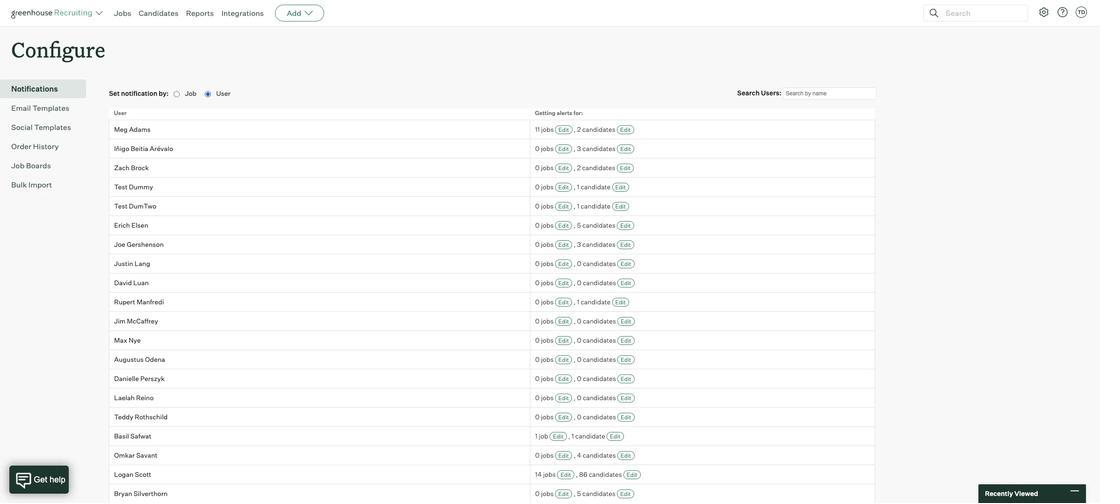Task type: vqa. For each thing, say whether or not it's contained in the screenshot.
Reference
no



Task type: describe. For each thing, give the bounding box(es) containing it.
dummy
[[129, 183, 153, 191]]

integrations
[[222, 8, 264, 18]]

brock
[[131, 164, 149, 172]]

candidates for joe gershenson
[[583, 241, 616, 249]]

jobs for test dummy
[[541, 183, 554, 191]]

14
[[536, 471, 542, 479]]

test dummy
[[114, 183, 153, 191]]

jobs for teddy rothschild
[[541, 413, 554, 421]]

candidates for david luan
[[583, 279, 616, 287]]

0 jobs edit ,             3 candidates edit for joe gershenson
[[536, 241, 631, 249]]

configure
[[11, 36, 105, 63]]

jobs for laelah reino
[[541, 394, 554, 402]]

notifications
[[11, 84, 58, 94]]

social templates
[[11, 123, 71, 132]]

jobs link
[[114, 8, 131, 18]]

jim mccaffrey
[[114, 317, 158, 325]]

1 for test dummy
[[577, 183, 580, 191]]

, for justin lang
[[574, 260, 576, 268]]

notifications link
[[11, 83, 82, 95]]

meg adams
[[114, 126, 151, 134]]

1 for basil safwat
[[572, 433, 574, 440]]

0 jobs edit ,             0 candidates edit for justin lang
[[536, 260, 632, 268]]

5 for erich elsen
[[577, 221, 581, 229]]

integrations link
[[222, 8, 264, 18]]

danielle
[[114, 375, 139, 383]]

jobs
[[114, 8, 131, 18]]

augustus
[[114, 356, 144, 364]]

jobs for test dumtwo
[[541, 202, 554, 210]]

0 jobs edit ,             0 candidates edit for teddy rothschild
[[536, 413, 632, 421]]

0 jobs edit ,             0 candidates edit for jim mccaffrey
[[536, 317, 632, 325]]

td button
[[1074, 5, 1089, 20]]

11 jobs edit ,             2 candidates edit
[[536, 126, 631, 133]]

alerts
[[557, 109, 573, 116]]

erich elsen
[[114, 222, 148, 230]]

, for danielle perszyk
[[574, 375, 576, 383]]

omkar savant
[[114, 452, 158, 460]]

lang
[[135, 260, 150, 268]]

jobs for joe gershenson
[[541, 241, 554, 249]]

job for job boards
[[11, 161, 24, 170]]

Search text field
[[944, 6, 1020, 20]]

joe
[[114, 241, 125, 249]]

candidates for jim mccaffrey
[[583, 317, 616, 325]]

reports
[[186, 8, 214, 18]]

david
[[114, 279, 132, 287]]

rupert manfredi
[[114, 298, 164, 306]]

rothschild
[[135, 413, 168, 421]]

jobs for iñigo beitia arévalo
[[541, 145, 554, 153]]

0 jobs edit ,             5 candidates edit for erich elsen
[[536, 221, 631, 229]]

joe gershenson
[[114, 241, 164, 249]]

greenhouse recruiting image
[[11, 7, 95, 19]]

bulk import link
[[11, 179, 82, 191]]

job for job
[[185, 89, 198, 97]]

david luan
[[114, 279, 149, 287]]

bryan
[[114, 490, 132, 498]]

candidates for logan scott
[[589, 471, 622, 479]]

, for meg adams
[[574, 126, 576, 133]]

jobs for augustus odena
[[541, 356, 554, 364]]

, for omkar savant
[[574, 452, 576, 460]]

1 job edit ,             1 candidate edit
[[536, 433, 621, 440]]

0 jobs edit ,             4 candidates edit
[[536, 452, 632, 460]]

candidates for iñigo beitia arévalo
[[583, 145, 616, 153]]

td
[[1078, 9, 1086, 15]]

erich
[[114, 222, 130, 230]]

candidates for danielle perszyk
[[583, 375, 616, 383]]

, for david luan
[[574, 279, 576, 287]]

logan
[[114, 471, 133, 479]]

jobs for bryan silverthorn
[[541, 490, 554, 498]]

beitia
[[131, 145, 148, 153]]

email templates link
[[11, 103, 82, 114]]

, for laelah reino
[[574, 394, 576, 402]]

scott
[[135, 471, 151, 479]]

candidates for meg adams
[[583, 126, 616, 133]]

by:
[[159, 89, 169, 97]]

jobs for david luan
[[541, 279, 554, 287]]

86
[[580, 471, 588, 479]]

users:
[[761, 89, 782, 97]]

jobs for justin lang
[[541, 260, 554, 268]]

User radio
[[205, 91, 211, 97]]

basil
[[114, 433, 129, 441]]

, for zach brock
[[574, 164, 576, 172]]

history
[[33, 142, 59, 151]]

boards
[[26, 161, 51, 170]]

for:
[[574, 109, 583, 116]]

adams
[[129, 126, 151, 134]]

, for joe gershenson
[[574, 241, 576, 249]]

social templates link
[[11, 122, 82, 133]]

add button
[[275, 5, 324, 22]]

candidates for omkar savant
[[583, 452, 616, 460]]

0 jobs edit ,             5 candidates edit for bryan silverthorn
[[536, 490, 631, 498]]

14 jobs edit ,             86 candidates edit
[[536, 471, 638, 479]]

search
[[738, 89, 760, 97]]

td button
[[1076, 7, 1088, 18]]

bulk
[[11, 180, 27, 190]]

test dumtwo
[[114, 202, 156, 210]]

0 jobs edit ,             0 candidates edit for laelah reino
[[536, 394, 632, 402]]

safwat
[[130, 433, 151, 441]]

mccaffrey
[[127, 317, 158, 325]]

laelah
[[114, 394, 135, 402]]

email templates
[[11, 104, 69, 113]]

jobs for logan scott
[[543, 471, 556, 479]]

, for basil safwat
[[569, 433, 571, 440]]

11
[[536, 126, 540, 133]]

1 for test dumtwo
[[577, 202, 580, 210]]

candidates for zach brock
[[582, 164, 616, 172]]

jobs for omkar savant
[[541, 452, 554, 460]]

email
[[11, 104, 31, 113]]

gershenson
[[127, 241, 164, 249]]

perszyk
[[140, 375, 165, 383]]

0 horizontal spatial user
[[114, 109, 127, 116]]

jobs for meg adams
[[541, 126, 554, 133]]

0 vertical spatial user
[[216, 89, 231, 97]]

getting
[[535, 109, 556, 116]]

jim
[[114, 317, 126, 325]]

candidate for safwat
[[576, 433, 605, 440]]

job boards link
[[11, 160, 82, 171]]

add
[[287, 8, 301, 18]]

jobs for danielle perszyk
[[541, 375, 554, 383]]



Task type: locate. For each thing, give the bounding box(es) containing it.
3 for joe gershenson
[[577, 241, 581, 249]]

job
[[539, 433, 549, 440]]

order
[[11, 142, 31, 151]]

reports link
[[186, 8, 214, 18]]

2 down 11 jobs edit ,             2 candidates edit
[[577, 164, 581, 172]]

1 vertical spatial 2
[[577, 164, 581, 172]]

0 jobs edit ,             1 candidate edit
[[536, 183, 626, 191], [536, 202, 626, 210], [536, 298, 626, 306]]

elsen
[[131, 222, 148, 230]]

teddy
[[114, 413, 133, 421]]

0 vertical spatial 3
[[577, 145, 581, 153]]

candidate for dummy
[[581, 183, 611, 191]]

candidate for dumtwo
[[581, 202, 611, 210]]

0 jobs edit ,             2 candidates edit
[[536, 164, 631, 172]]

5 for bryan silverthorn
[[577, 490, 581, 498]]

iñigo
[[114, 145, 129, 153]]

1
[[577, 183, 580, 191], [577, 202, 580, 210], [577, 298, 580, 306], [536, 433, 538, 440], [572, 433, 574, 440]]

1 vertical spatial 5
[[577, 490, 581, 498]]

0 jobs edit ,             1 candidate edit for test dummy
[[536, 183, 626, 191]]

candidates for justin lang
[[583, 260, 616, 268]]

justin lang
[[114, 260, 150, 268]]

1 0 jobs edit ,             1 candidate edit from the top
[[536, 183, 626, 191]]

0 vertical spatial templates
[[32, 104, 69, 113]]

candidates
[[583, 126, 616, 133], [583, 145, 616, 153], [582, 164, 616, 172], [583, 221, 616, 229], [583, 241, 616, 249], [583, 260, 616, 268], [583, 279, 616, 287], [583, 317, 616, 325], [583, 337, 616, 345], [583, 356, 616, 364], [583, 375, 616, 383], [583, 394, 616, 402], [583, 413, 616, 421], [583, 452, 616, 460], [589, 471, 622, 479], [583, 490, 616, 498]]

basil safwat
[[114, 433, 151, 441]]

1 for rupert manfredi
[[577, 298, 580, 306]]

3 for iñigo beitia arévalo
[[577, 145, 581, 153]]

test
[[114, 183, 128, 191], [114, 202, 128, 210]]

templates
[[32, 104, 69, 113], [34, 123, 71, 132]]

candidates for teddy rothschild
[[583, 413, 616, 421]]

jobs for erich elsen
[[541, 221, 554, 229]]

augustus odena
[[114, 356, 165, 364]]

manfredi
[[137, 298, 164, 306]]

getting alerts for:
[[535, 109, 583, 116]]

0 vertical spatial 0 jobs edit ,             3 candidates edit
[[536, 145, 631, 153]]

user right user radio
[[216, 89, 231, 97]]

1 vertical spatial test
[[114, 202, 128, 210]]

1 vertical spatial 3
[[577, 241, 581, 249]]

5
[[577, 221, 581, 229], [577, 490, 581, 498]]

search users:
[[738, 89, 783, 97]]

, for test dumtwo
[[574, 202, 576, 210]]

2 for 11 jobs
[[578, 126, 581, 133]]

1 5 from the top
[[577, 221, 581, 229]]

0 vertical spatial 2
[[578, 126, 581, 133]]

2 vertical spatial 0 jobs edit ,             1 candidate edit
[[536, 298, 626, 306]]

8 0 jobs edit ,             0 candidates edit from the top
[[536, 413, 632, 421]]

2 0 jobs edit ,             0 candidates edit from the top
[[536, 279, 632, 287]]

0
[[536, 145, 540, 153], [536, 164, 540, 172], [536, 183, 540, 191], [536, 202, 540, 210], [536, 221, 540, 229], [536, 241, 540, 249], [536, 260, 540, 268], [577, 260, 582, 268], [536, 279, 540, 287], [577, 279, 582, 287], [536, 298, 540, 306], [536, 317, 540, 325], [577, 317, 582, 325], [536, 337, 540, 345], [577, 337, 582, 345], [536, 356, 540, 364], [577, 356, 582, 364], [536, 375, 540, 383], [577, 375, 582, 383], [536, 394, 540, 402], [577, 394, 582, 402], [536, 413, 540, 421], [577, 413, 582, 421], [536, 452, 540, 460], [536, 490, 540, 498]]

configure image
[[1039, 7, 1050, 18]]

0 jobs edit ,             0 candidates edit for max nye
[[536, 337, 632, 345]]

social
[[11, 123, 33, 132]]

meg
[[114, 126, 128, 134]]

justin
[[114, 260, 133, 268]]

0 vertical spatial test
[[114, 183, 128, 191]]

recently
[[986, 490, 1014, 498]]

silverthorn
[[134, 490, 168, 498]]

2 0 jobs edit ,             1 candidate edit from the top
[[536, 202, 626, 210]]

, for rupert manfredi
[[574, 298, 576, 306]]

1 vertical spatial 0 jobs edit ,             5 candidates edit
[[536, 490, 631, 498]]

logan scott
[[114, 471, 151, 479]]

templates up social templates link
[[32, 104, 69, 113]]

1 3 from the top
[[577, 145, 581, 153]]

2 down the for:
[[578, 126, 581, 133]]

1 vertical spatial 0 jobs edit ,             1 candidate edit
[[536, 202, 626, 210]]

2 0 jobs edit ,             5 candidates edit from the top
[[536, 490, 631, 498]]

jobs for max nye
[[541, 337, 554, 345]]

0 jobs edit ,             1 candidate edit for rupert manfredi
[[536, 298, 626, 306]]

job right job 'radio'
[[185, 89, 198, 97]]

1 test from the top
[[114, 183, 128, 191]]

1 vertical spatial 0 jobs edit ,             3 candidates edit
[[536, 241, 631, 249]]

1 0 jobs edit ,             0 candidates edit from the top
[[536, 260, 632, 268]]

teddy rothschild
[[114, 413, 168, 421]]

iñigo beitia arévalo
[[114, 145, 173, 153]]

savant
[[136, 452, 158, 460]]

0 jobs edit ,             0 candidates edit
[[536, 260, 632, 268], [536, 279, 632, 287], [536, 317, 632, 325], [536, 337, 632, 345], [536, 356, 632, 364], [536, 375, 632, 383], [536, 394, 632, 402], [536, 413, 632, 421]]

test up erich
[[114, 202, 128, 210]]

arévalo
[[150, 145, 173, 153]]

2 test from the top
[[114, 202, 128, 210]]

candidate for manfredi
[[581, 298, 611, 306]]

candidates for augustus odena
[[583, 356, 616, 364]]

danielle perszyk
[[114, 375, 165, 383]]

test for test dummy
[[114, 183, 128, 191]]

user up meg
[[114, 109, 127, 116]]

Search by name text field
[[783, 88, 877, 100]]

0 jobs edit ,             1 candidate edit for test dumtwo
[[536, 202, 626, 210]]

, for erich elsen
[[574, 221, 576, 229]]

2 0 jobs edit ,             3 candidates edit from the top
[[536, 241, 631, 249]]

1 0 jobs edit ,             3 candidates edit from the top
[[536, 145, 631, 153]]

, for jim mccaffrey
[[574, 317, 576, 325]]

0 vertical spatial job
[[185, 89, 198, 97]]

3 0 jobs edit ,             1 candidate edit from the top
[[536, 298, 626, 306]]

notification
[[121, 89, 157, 97]]

2 5 from the top
[[577, 490, 581, 498]]

luan
[[133, 279, 149, 287]]

candidates for erich elsen
[[583, 221, 616, 229]]

0 jobs edit ,             3 candidates edit
[[536, 145, 631, 153], [536, 241, 631, 249]]

, for bryan silverthorn
[[574, 490, 576, 498]]

candidates
[[139, 8, 179, 18]]

job boards
[[11, 161, 51, 170]]

1 0 jobs edit ,             5 candidates edit from the top
[[536, 221, 631, 229]]

reino
[[136, 394, 154, 402]]

candidate
[[581, 183, 611, 191], [581, 202, 611, 210], [581, 298, 611, 306], [576, 433, 605, 440]]

job inside 'link'
[[11, 161, 24, 170]]

, for augustus odena
[[574, 356, 576, 364]]

, for max nye
[[574, 337, 576, 345]]

zach brock
[[114, 164, 149, 172]]

4 0 jobs edit ,             0 candidates edit from the top
[[536, 337, 632, 345]]

max
[[114, 337, 127, 345]]

omkar
[[114, 452, 135, 460]]

,
[[574, 126, 576, 133], [574, 145, 576, 153], [574, 164, 576, 172], [574, 183, 576, 191], [574, 202, 576, 210], [574, 221, 576, 229], [574, 241, 576, 249], [574, 260, 576, 268], [574, 279, 576, 287], [574, 298, 576, 306], [574, 317, 576, 325], [574, 337, 576, 345], [574, 356, 576, 364], [574, 375, 576, 383], [574, 394, 576, 402], [574, 413, 576, 421], [569, 433, 571, 440], [574, 452, 576, 460], [576, 471, 578, 479], [574, 490, 576, 498]]

0 jobs edit ,             0 candidates edit for augustus odena
[[536, 356, 632, 364]]

test down zach
[[114, 183, 128, 191]]

templates for email templates
[[32, 104, 69, 113]]

job up bulk
[[11, 161, 24, 170]]

jobs for rupert manfredi
[[541, 298, 554, 306]]

0 vertical spatial 0 jobs edit ,             1 candidate edit
[[536, 183, 626, 191]]

2 3 from the top
[[577, 241, 581, 249]]

0 jobs edit ,             3 candidates edit for iñigo beitia arévalo
[[536, 145, 631, 153]]

test for test dumtwo
[[114, 202, 128, 210]]

6 0 jobs edit ,             0 candidates edit from the top
[[536, 375, 632, 383]]

1 horizontal spatial job
[[185, 89, 198, 97]]

candidates for max nye
[[583, 337, 616, 345]]

candidates for laelah reino
[[583, 394, 616, 402]]

Job radio
[[174, 91, 180, 97]]

zach
[[114, 164, 130, 172]]

1 vertical spatial user
[[114, 109, 127, 116]]

bryan silverthorn
[[114, 490, 168, 498]]

4
[[577, 452, 582, 460]]

3 0 jobs edit ,             0 candidates edit from the top
[[536, 317, 632, 325]]

1 horizontal spatial user
[[216, 89, 231, 97]]

3
[[577, 145, 581, 153], [577, 241, 581, 249]]

, for iñigo beitia arévalo
[[574, 145, 576, 153]]

, for logan scott
[[576, 471, 578, 479]]

jobs for zach brock
[[541, 164, 554, 172]]

edit
[[559, 126, 569, 133], [620, 126, 631, 133], [559, 146, 569, 153], [621, 146, 631, 153], [559, 165, 569, 172], [620, 165, 631, 172], [559, 184, 569, 191], [616, 184, 626, 191], [559, 203, 569, 210], [616, 203, 626, 210], [559, 222, 569, 229], [621, 222, 631, 229], [559, 242, 569, 249], [621, 242, 631, 249], [559, 261, 569, 268], [621, 261, 632, 268], [559, 280, 569, 287], [621, 280, 632, 287], [559, 299, 569, 306], [616, 299, 626, 306], [559, 318, 569, 325], [621, 318, 632, 325], [559, 338, 569, 345], [621, 338, 632, 345], [559, 357, 569, 364], [621, 357, 632, 364], [559, 376, 569, 383], [621, 376, 632, 383], [559, 395, 569, 402], [621, 395, 632, 402], [559, 414, 569, 421], [621, 414, 632, 421], [553, 433, 564, 440], [610, 433, 621, 440], [559, 453, 569, 460], [621, 453, 632, 460], [561, 472, 571, 479], [627, 472, 638, 479], [559, 491, 569, 498], [621, 491, 631, 498]]

2 for 0 jobs
[[577, 164, 581, 172]]

7 0 jobs edit ,             0 candidates edit from the top
[[536, 394, 632, 402]]

edit link
[[556, 126, 573, 134], [617, 126, 634, 134], [555, 145, 573, 154], [617, 145, 635, 154], [555, 164, 573, 173], [617, 164, 634, 173], [555, 183, 573, 192], [612, 183, 630, 192], [555, 202, 573, 211], [612, 202, 630, 211], [555, 221, 573, 230], [617, 221, 634, 230], [555, 241, 573, 250], [617, 241, 635, 250], [555, 260, 573, 269], [618, 260, 635, 269], [555, 279, 573, 288], [618, 279, 635, 288], [555, 298, 573, 307], [612, 298, 630, 307], [555, 317, 573, 326], [618, 317, 635, 326], [555, 337, 573, 345], [618, 337, 635, 345], [555, 356, 573, 365], [618, 356, 635, 365], [555, 375, 573, 384], [618, 375, 635, 384], [555, 394, 573, 403], [618, 394, 635, 403], [555, 413, 573, 422], [618, 413, 635, 422], [550, 433, 567, 441], [607, 433, 624, 441], [555, 452, 573, 461], [618, 452, 635, 461], [558, 471, 575, 480], [624, 471, 641, 480], [555, 490, 573, 499], [617, 490, 634, 499]]

5 0 jobs edit ,             0 candidates edit from the top
[[536, 356, 632, 364]]

bulk import
[[11, 180, 52, 190]]

user
[[216, 89, 231, 97], [114, 109, 127, 116]]

order history link
[[11, 141, 82, 152]]

0 vertical spatial 0 jobs edit ,             5 candidates edit
[[536, 221, 631, 229]]

recently viewed
[[986, 490, 1039, 498]]

nye
[[129, 337, 141, 345]]

templates for social templates
[[34, 123, 71, 132]]

viewed
[[1015, 490, 1039, 498]]

dumtwo
[[129, 202, 156, 210]]

set
[[109, 89, 120, 97]]

import
[[28, 180, 52, 190]]

templates up order history link
[[34, 123, 71, 132]]

0 horizontal spatial job
[[11, 161, 24, 170]]

candidates link
[[139, 8, 179, 18]]

, for test dummy
[[574, 183, 576, 191]]

0 jobs edit ,             0 candidates edit for danielle perszyk
[[536, 375, 632, 383]]

laelah reino
[[114, 394, 154, 402]]

0 vertical spatial 5
[[577, 221, 581, 229]]

0 jobs edit ,             5 candidates edit
[[536, 221, 631, 229], [536, 490, 631, 498]]

1 vertical spatial templates
[[34, 123, 71, 132]]

1 vertical spatial job
[[11, 161, 24, 170]]

, for teddy rothschild
[[574, 413, 576, 421]]

0 jobs edit ,             0 candidates edit for david luan
[[536, 279, 632, 287]]

odena
[[145, 356, 165, 364]]

jobs for jim mccaffrey
[[541, 317, 554, 325]]

candidates for bryan silverthorn
[[583, 490, 616, 498]]

rupert
[[114, 298, 135, 306]]

job
[[185, 89, 198, 97], [11, 161, 24, 170]]

max nye
[[114, 337, 141, 345]]



